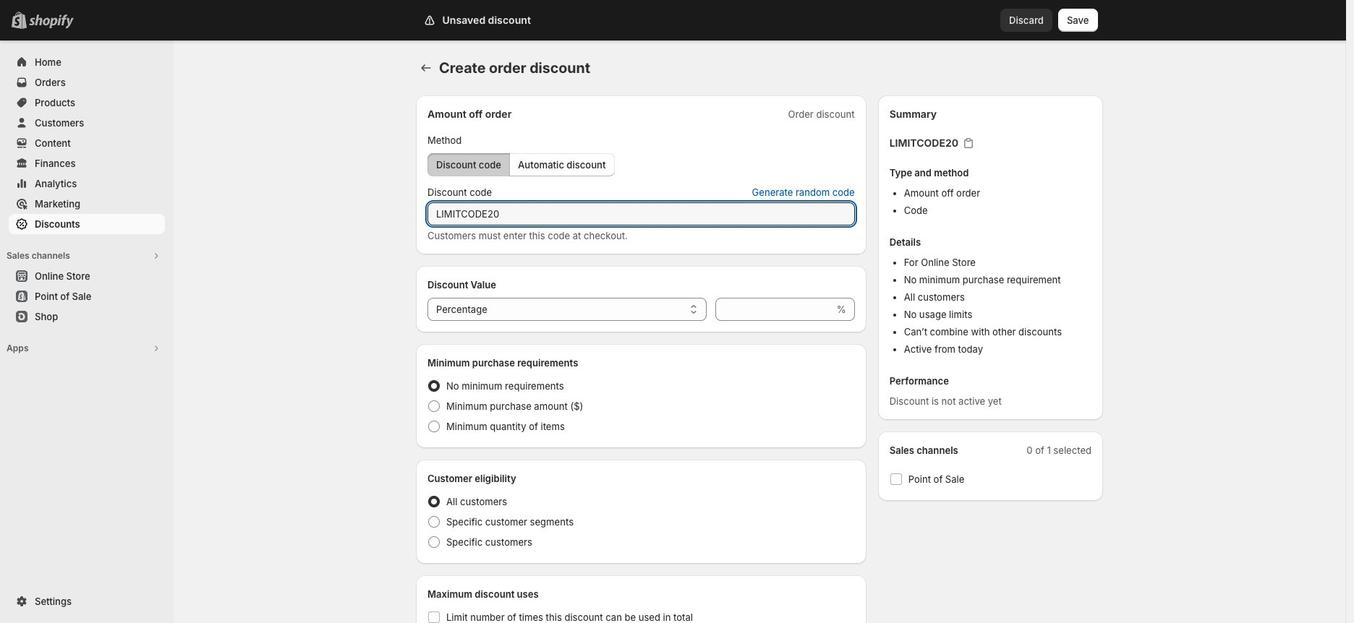 Task type: locate. For each thing, give the bounding box(es) containing it.
None text field
[[428, 203, 855, 226], [715, 298, 834, 321], [428, 203, 855, 226], [715, 298, 834, 321]]



Task type: describe. For each thing, give the bounding box(es) containing it.
shopify image
[[29, 14, 74, 29]]



Task type: vqa. For each thing, say whether or not it's contained in the screenshot.
my store image
no



